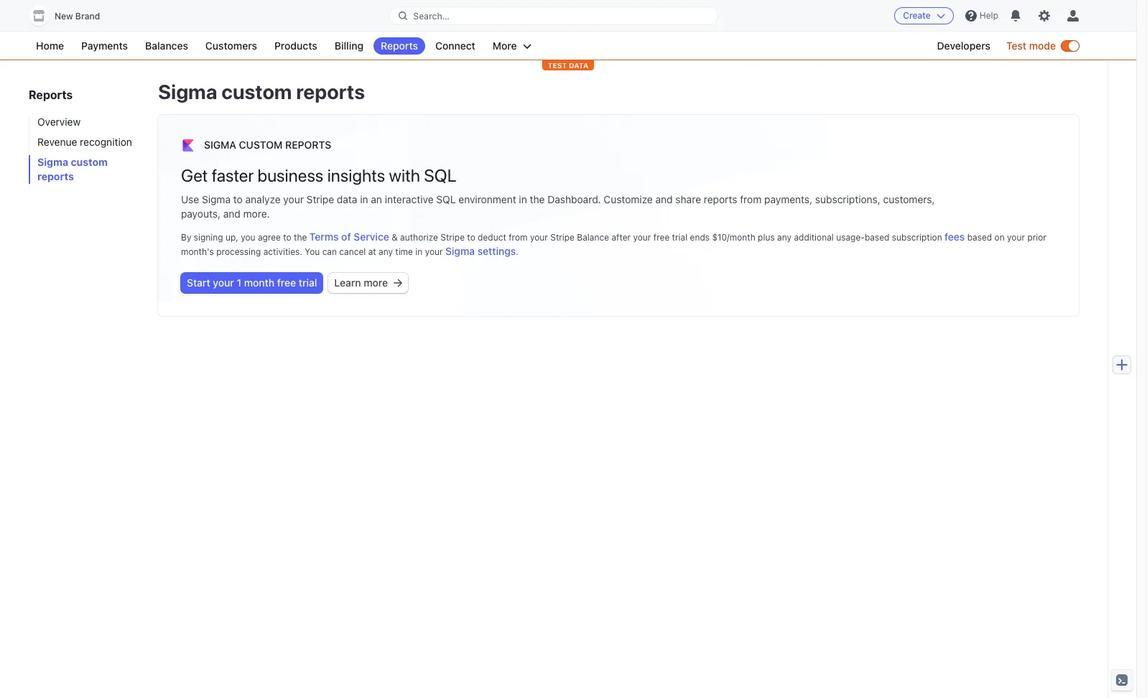 Task type: vqa. For each thing, say whether or not it's contained in the screenshot.
2 prices remaining
no



Task type: describe. For each thing, give the bounding box(es) containing it.
processing
[[216, 246, 261, 257]]

agree
[[258, 232, 281, 243]]

your down use sigma to analyze your stripe data in an interactive sql environment in the dashboard. customize and share reports from payments, subscriptions, customers, payouts, and more.
[[530, 232, 548, 243]]

month's
[[181, 246, 214, 257]]

trial inside by signing up, you agree to the terms of service & authorize stripe to deduct from your stripe balance after your free trial ends $10/month plus any additional usage-based subscription fees
[[672, 232, 688, 243]]

test
[[548, 61, 567, 70]]

0 vertical spatial and
[[656, 193, 673, 205]]

based inside by signing up, you agree to the terms of service & authorize stripe to deduct from your stripe balance after your free trial ends $10/month plus any additional usage-based subscription fees
[[865, 232, 890, 243]]

1
[[237, 277, 241, 289]]

sigma inside use sigma to analyze your stripe data in an interactive sql environment in the dashboard. customize and share reports from payments, subscriptions, customers, payouts, and more.
[[202, 193, 231, 205]]

any inside based on your prior month's processing activities. you can cancel at any time in your
[[379, 246, 393, 257]]

home
[[36, 40, 64, 52]]

share
[[676, 193, 701, 205]]

reports inside use sigma to analyze your stripe data in an interactive sql environment in the dashboard. customize and share reports from payments, subscriptions, customers, payouts, and more.
[[704, 193, 738, 205]]

customize
[[604, 193, 653, 205]]

help
[[980, 10, 999, 21]]

2 horizontal spatial in
[[519, 193, 527, 205]]

developers link
[[930, 37, 998, 55]]

deduct
[[478, 232, 506, 243]]

by
[[181, 232, 191, 243]]

overview link
[[29, 115, 144, 129]]

your right on
[[1007, 232, 1025, 243]]

0 vertical spatial sql
[[424, 165, 457, 185]]

any inside by signing up, you agree to the terms of service & authorize stripe to deduct from your stripe balance after your free trial ends $10/month plus any additional usage-based subscription fees
[[778, 232, 792, 243]]

terms
[[309, 231, 339, 243]]

start your 1 month free trial
[[187, 277, 317, 289]]

insights
[[327, 165, 385, 185]]

more.
[[243, 208, 270, 220]]

ends
[[690, 232, 710, 243]]

the inside by signing up, you agree to the terms of service & authorize stripe to deduct from your stripe balance after your free trial ends $10/month plus any additional usage-based subscription fees
[[294, 232, 307, 243]]

balance
[[577, 232, 609, 243]]

1 horizontal spatial sigma custom reports
[[158, 80, 365, 103]]

create button
[[895, 7, 954, 24]]

custom
[[239, 139, 283, 151]]

after
[[612, 232, 631, 243]]

settings
[[478, 245, 516, 257]]

1 horizontal spatial stripe
[[441, 232, 465, 243]]

by signing up, you agree to the terms of service & authorize stripe to deduct from your stripe balance after your free trial ends $10/month plus any additional usage-based subscription fees
[[181, 231, 965, 243]]

sigma settings link
[[445, 244, 516, 259]]

2 horizontal spatial stripe
[[551, 232, 575, 243]]

from inside by signing up, you agree to the terms of service & authorize stripe to deduct from your stripe balance after your free trial ends $10/month plus any additional usage-based subscription fees
[[509, 232, 528, 243]]

test data
[[548, 61, 589, 70]]

start
[[187, 277, 210, 289]]

time
[[395, 246, 413, 257]]

billing
[[335, 40, 364, 52]]

service
[[354, 231, 389, 243]]

.
[[516, 246, 519, 257]]

trial inside button
[[299, 277, 317, 289]]

home link
[[29, 37, 71, 55]]

new
[[55, 11, 73, 22]]

1 horizontal spatial to
[[283, 232, 291, 243]]

revenue recognition
[[37, 136, 132, 148]]

1 horizontal spatial reports
[[296, 80, 365, 103]]

more button
[[486, 37, 539, 55]]

2 horizontal spatial reports
[[381, 40, 418, 52]]

at
[[368, 246, 376, 257]]

products link
[[267, 37, 325, 55]]

sigma custom reports inside sigma custom reports link
[[37, 156, 108, 183]]

connect
[[435, 40, 476, 52]]

prior
[[1028, 232, 1047, 243]]

0 horizontal spatial reports
[[29, 88, 73, 101]]

in inside based on your prior month's processing activities. you can cancel at any time in your
[[416, 246, 423, 257]]

interactive
[[385, 193, 434, 205]]

revenue
[[37, 136, 77, 148]]

test mode
[[1007, 40, 1056, 52]]

payments link
[[74, 37, 135, 55]]

additional
[[794, 232, 834, 243]]

use
[[181, 193, 199, 205]]

fees
[[945, 231, 965, 243]]

on
[[995, 232, 1005, 243]]

payouts,
[[181, 208, 221, 220]]

based on your prior month's processing activities. you can cancel at any time in your
[[181, 232, 1047, 257]]

can
[[322, 246, 337, 257]]

up,
[[226, 232, 238, 243]]

signing
[[194, 232, 223, 243]]

your inside use sigma to analyze your stripe data in an interactive sql environment in the dashboard. customize and share reports from payments, subscriptions, customers, payouts, and more.
[[283, 193, 304, 205]]

learn more
[[334, 277, 388, 289]]

from inside use sigma to analyze your stripe data in an interactive sql environment in the dashboard. customize and share reports from payments, subscriptions, customers, payouts, and more.
[[740, 193, 762, 205]]

business
[[258, 165, 324, 185]]

month
[[244, 277, 275, 289]]

&
[[392, 232, 398, 243]]

help button
[[960, 4, 1004, 27]]



Task type: locate. For each thing, give the bounding box(es) containing it.
data
[[569, 61, 589, 70]]

1 vertical spatial sql
[[436, 193, 456, 205]]

you
[[305, 246, 320, 257]]

customers link
[[198, 37, 264, 55]]

1 vertical spatial sigma custom reports
[[37, 156, 108, 183]]

0 vertical spatial sigma custom reports
[[158, 80, 365, 103]]

1 horizontal spatial free
[[654, 232, 670, 243]]

sigma inside the 'sigma custom reports'
[[37, 156, 68, 168]]

1 horizontal spatial from
[[740, 193, 762, 205]]

brand
[[75, 11, 100, 22]]

sigma custom reports link
[[29, 155, 144, 184]]

to up 'sigma settings' link at the top of the page
[[467, 232, 475, 243]]

any
[[778, 232, 792, 243], [379, 246, 393, 257]]

1 horizontal spatial trial
[[672, 232, 688, 243]]

based left subscription
[[865, 232, 890, 243]]

2 vertical spatial reports
[[285, 139, 331, 151]]

from up .
[[509, 232, 528, 243]]

fees link
[[945, 230, 965, 244]]

from
[[740, 193, 762, 205], [509, 232, 528, 243]]

custom down revenue recognition 'link'
[[71, 156, 108, 168]]

to
[[233, 193, 243, 205], [283, 232, 291, 243], [467, 232, 475, 243]]

new brand
[[55, 11, 100, 22]]

0 horizontal spatial free
[[277, 277, 296, 289]]

stripe up 'sigma settings' link at the top of the page
[[441, 232, 465, 243]]

1 vertical spatial trial
[[299, 277, 317, 289]]

sigma custom reports up custom
[[158, 80, 365, 103]]

more
[[364, 277, 388, 289]]

1 vertical spatial reports
[[37, 170, 74, 183]]

stripe left balance
[[551, 232, 575, 243]]

Search… search field
[[390, 7, 718, 25]]

in down the authorize
[[416, 246, 423, 257]]

sigma
[[158, 80, 217, 103], [204, 139, 236, 151], [37, 156, 68, 168], [202, 193, 231, 205], [445, 245, 475, 257]]

0 vertical spatial from
[[740, 193, 762, 205]]

free inside button
[[277, 277, 296, 289]]

customers
[[205, 40, 257, 52]]

payments
[[81, 40, 128, 52]]

1 horizontal spatial based
[[968, 232, 992, 243]]

1 vertical spatial reports
[[29, 88, 73, 101]]

trial left ends
[[672, 232, 688, 243]]

subscriptions,
[[815, 193, 881, 205]]

to down the faster
[[233, 193, 243, 205]]

reports
[[381, 40, 418, 52], [29, 88, 73, 101], [285, 139, 331, 151]]

sql right with
[[424, 165, 457, 185]]

the up the you
[[294, 232, 307, 243]]

free left ends
[[654, 232, 670, 243]]

custom
[[222, 80, 292, 103], [71, 156, 108, 168]]

trial down the you
[[299, 277, 317, 289]]

trial
[[672, 232, 688, 243], [299, 277, 317, 289]]

connect link
[[428, 37, 483, 55]]

learn
[[334, 277, 361, 289]]

balances link
[[138, 37, 195, 55]]

balances
[[145, 40, 188, 52]]

learn more link
[[329, 273, 408, 293]]

payments,
[[765, 193, 813, 205]]

1 horizontal spatial the
[[530, 193, 545, 205]]

any right plus
[[778, 232, 792, 243]]

1 vertical spatial any
[[379, 246, 393, 257]]

0 vertical spatial the
[[530, 193, 545, 205]]

0 horizontal spatial any
[[379, 246, 393, 257]]

and up up,
[[223, 208, 241, 220]]

test
[[1007, 40, 1027, 52]]

2 horizontal spatial reports
[[704, 193, 738, 205]]

0 horizontal spatial to
[[233, 193, 243, 205]]

0 vertical spatial free
[[654, 232, 670, 243]]

start your 1 month free trial button
[[181, 273, 323, 293]]

cancel
[[339, 246, 366, 257]]

2 based from the left
[[968, 232, 992, 243]]

reports up 'overview'
[[29, 88, 73, 101]]

your left 1
[[213, 277, 234, 289]]

environment
[[459, 193, 516, 205]]

reports link
[[374, 37, 425, 55]]

1 horizontal spatial and
[[656, 193, 673, 205]]

usage-
[[836, 232, 865, 243]]

1 vertical spatial and
[[223, 208, 241, 220]]

your inside start your 1 month free trial button
[[213, 277, 234, 289]]

use sigma to analyze your stripe data in an interactive sql environment in the dashboard. customize and share reports from payments, subscriptions, customers, payouts, and more.
[[181, 193, 935, 220]]

free right month
[[277, 277, 296, 289]]

0 horizontal spatial from
[[509, 232, 528, 243]]

analyze
[[245, 193, 281, 205]]

any right at
[[379, 246, 393, 257]]

reports
[[296, 80, 365, 103], [37, 170, 74, 183], [704, 193, 738, 205]]

activities.
[[263, 246, 302, 257]]

sigma settings .
[[445, 245, 519, 257]]

the
[[530, 193, 545, 205], [294, 232, 307, 243]]

1 horizontal spatial in
[[416, 246, 423, 257]]

your down the authorize
[[425, 246, 443, 257]]

0 vertical spatial reports
[[296, 80, 365, 103]]

new brand button
[[29, 6, 114, 26]]

reports inside the 'sigma custom reports'
[[37, 170, 74, 183]]

0 vertical spatial any
[[778, 232, 792, 243]]

and left share
[[656, 193, 673, 205]]

free inside by signing up, you agree to the terms of service & authorize stripe to deduct from your stripe balance after your free trial ends $10/month plus any additional usage-based subscription fees
[[654, 232, 670, 243]]

1 horizontal spatial reports
[[285, 139, 331, 151]]

0 horizontal spatial custom
[[71, 156, 108, 168]]

0 horizontal spatial sigma custom reports
[[37, 156, 108, 183]]

free
[[654, 232, 670, 243], [277, 277, 296, 289]]

to inside use sigma to analyze your stripe data in an interactive sql environment in the dashboard. customize and share reports from payments, subscriptions, customers, payouts, and more.
[[233, 193, 243, 205]]

sigma down balances link
[[158, 80, 217, 103]]

1 based from the left
[[865, 232, 890, 243]]

stripe inside use sigma to analyze your stripe data in an interactive sql environment in the dashboard. customize and share reports from payments, subscriptions, customers, payouts, and more.
[[307, 193, 334, 205]]

Search… text field
[[390, 7, 718, 25]]

get faster business insights with sql
[[181, 165, 457, 185]]

developers
[[937, 40, 991, 52]]

to up activities.
[[283, 232, 291, 243]]

1 horizontal spatial custom
[[222, 80, 292, 103]]

0 vertical spatial trial
[[672, 232, 688, 243]]

sigma up the faster
[[204, 139, 236, 151]]

sql
[[424, 165, 457, 185], [436, 193, 456, 205]]

dashboard.
[[548, 193, 601, 205]]

customers,
[[884, 193, 935, 205]]

reports right share
[[704, 193, 738, 205]]

your right after
[[633, 232, 651, 243]]

$10/month
[[712, 232, 756, 243]]

1 vertical spatial custom
[[71, 156, 108, 168]]

with
[[389, 165, 420, 185]]

0 horizontal spatial based
[[865, 232, 890, 243]]

stripe down get faster business insights with sql
[[307, 193, 334, 205]]

0 horizontal spatial reports
[[37, 170, 74, 183]]

sigma custom reports
[[204, 139, 331, 151]]

sql inside use sigma to analyze your stripe data in an interactive sql environment in the dashboard. customize and share reports from payments, subscriptions, customers, payouts, and more.
[[436, 193, 456, 205]]

1 vertical spatial free
[[277, 277, 296, 289]]

0 horizontal spatial and
[[223, 208, 241, 220]]

recognition
[[80, 136, 132, 148]]

1 vertical spatial from
[[509, 232, 528, 243]]

in right environment at the top left of page
[[519, 193, 527, 205]]

data
[[337, 193, 357, 205]]

1 vertical spatial the
[[294, 232, 307, 243]]

in left an at the left top
[[360, 193, 368, 205]]

svg image
[[394, 279, 402, 287]]

faster
[[212, 165, 254, 185]]

the inside use sigma to analyze your stripe data in an interactive sql environment in the dashboard. customize and share reports from payments, subscriptions, customers, payouts, and more.
[[530, 193, 545, 205]]

0 horizontal spatial trial
[[299, 277, 317, 289]]

based inside based on your prior month's processing activities. you can cancel at any time in your
[[968, 232, 992, 243]]

reports down billing link
[[296, 80, 365, 103]]

0 horizontal spatial in
[[360, 193, 368, 205]]

sigma custom reports
[[158, 80, 365, 103], [37, 156, 108, 183]]

based left on
[[968, 232, 992, 243]]

0 horizontal spatial the
[[294, 232, 307, 243]]

authorize
[[400, 232, 438, 243]]

an
[[371, 193, 382, 205]]

0 horizontal spatial stripe
[[307, 193, 334, 205]]

search…
[[413, 10, 450, 21]]

reports down "revenue"
[[37, 170, 74, 183]]

stripe
[[307, 193, 334, 205], [441, 232, 465, 243], [551, 232, 575, 243]]

sigma up 'payouts,'
[[202, 193, 231, 205]]

products
[[274, 40, 317, 52]]

reports up get faster business insights with sql
[[285, 139, 331, 151]]

0 vertical spatial custom
[[222, 80, 292, 103]]

sigma custom reports down revenue recognition
[[37, 156, 108, 183]]

2 horizontal spatial to
[[467, 232, 475, 243]]

and
[[656, 193, 673, 205], [223, 208, 241, 220]]

2 vertical spatial reports
[[704, 193, 738, 205]]

sql right the interactive
[[436, 193, 456, 205]]

custom down customers link
[[222, 80, 292, 103]]

revenue recognition link
[[29, 135, 144, 149]]

sigma down "revenue"
[[37, 156, 68, 168]]

your down business
[[283, 193, 304, 205]]

get
[[181, 165, 208, 185]]

sigma left settings
[[445, 245, 475, 257]]

0 vertical spatial reports
[[381, 40, 418, 52]]

overview
[[37, 116, 81, 128]]

based
[[865, 232, 890, 243], [968, 232, 992, 243]]

plus
[[758, 232, 775, 243]]

in
[[360, 193, 368, 205], [519, 193, 527, 205], [416, 246, 423, 257]]

terms of service link
[[309, 230, 389, 244]]

of
[[341, 231, 351, 243]]

from left the payments, in the top of the page
[[740, 193, 762, 205]]

the left dashboard.
[[530, 193, 545, 205]]

more
[[493, 40, 517, 52]]

reports down the search…
[[381, 40, 418, 52]]

1 horizontal spatial any
[[778, 232, 792, 243]]



